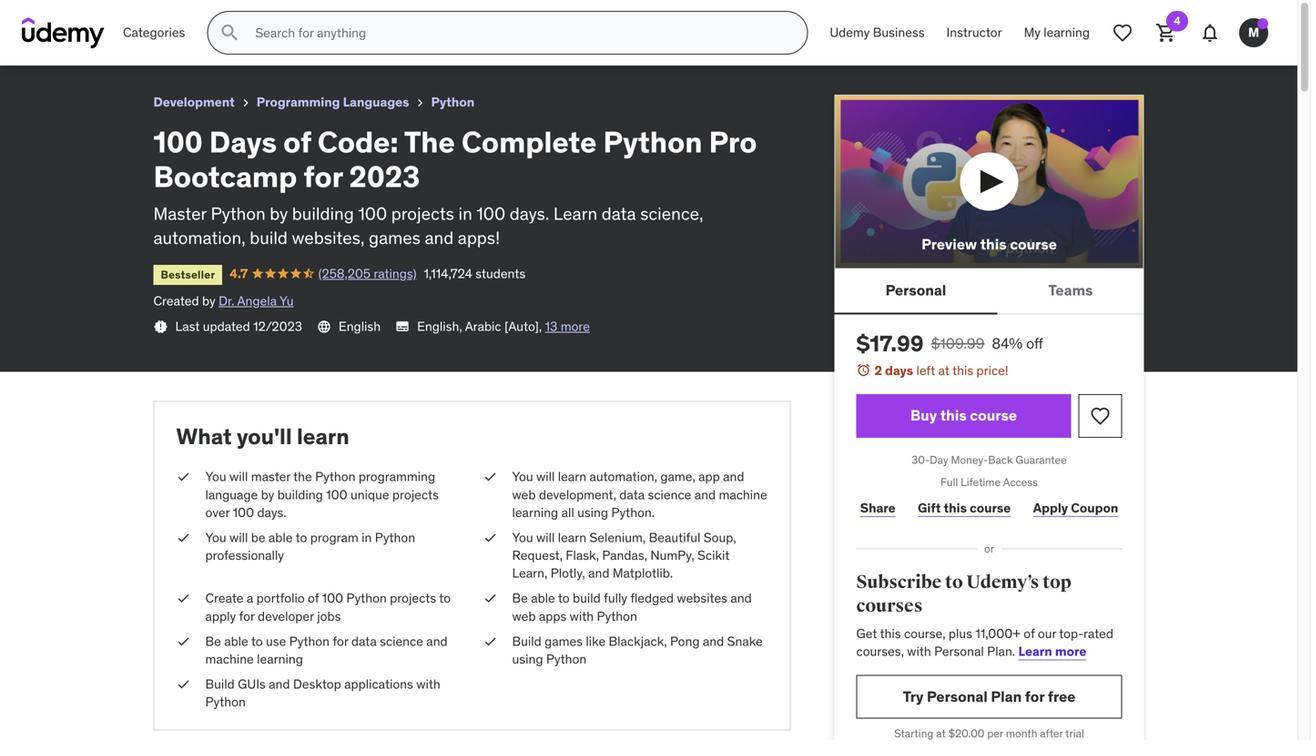 Task type: describe. For each thing, give the bounding box(es) containing it.
rated
[[1084, 626, 1114, 642]]

at
[[938, 362, 950, 379]]

development link
[[153, 91, 235, 114]]

to inside subscribe to udemy's top courses
[[945, 572, 963, 594]]

python link
[[431, 91, 475, 114]]

able for be able to build fully fledged websites and web apps with python
[[531, 590, 555, 607]]

0 vertical spatial bestseller
[[22, 34, 76, 48]]

days
[[885, 362, 913, 379]]

and inside be able to build fully fledged websites and web apps with python
[[731, 590, 752, 607]]

0 vertical spatial (258,205 ratings)
[[130, 32, 229, 48]]

code: for 100 days of code: the complete python pro bootcamp for 2023 master python by building 100 projects in 100 days. learn data science, automation, build websites, games and apps!
[[318, 124, 398, 160]]

you for you will be able to program in python professionally
[[205, 529, 226, 546]]

this right 'at'
[[953, 362, 974, 379]]

python inside build guis and desktop applications with python
[[205, 694, 246, 710]]

1 vertical spatial (258,205
[[318, 265, 371, 282]]

12/2023
[[253, 318, 302, 334]]

be able to use python for data science and machine learning
[[205, 633, 448, 667]]

able for be able to use python for data science and machine learning
[[224, 633, 248, 650]]

learn for what you'll learn
[[297, 423, 349, 450]]

created by dr. angela yu
[[153, 293, 294, 309]]

gift
[[918, 500, 941, 516]]

access
[[1003, 475, 1038, 490]]

gift this course link
[[914, 490, 1015, 527]]

30-day money-back guarantee full lifetime access
[[912, 453, 1067, 490]]

buy this course
[[911, 406, 1017, 425]]

the
[[293, 469, 312, 485]]

categories
[[123, 24, 185, 41]]

last
[[175, 318, 200, 334]]

left
[[917, 362, 935, 379]]

courses
[[856, 595, 923, 617]]

xsmall image for you will be able to program in python professionally
[[176, 529, 191, 547]]

lifetime
[[961, 475, 1001, 490]]

4 link
[[1145, 11, 1188, 55]]

1 horizontal spatial 1,114,724
[[424, 265, 472, 282]]

portfolio
[[256, 590, 305, 607]]

to inside you will be able to program in python professionally
[[296, 529, 307, 546]]

python inside build games like blackjack, pong and snake using python
[[546, 651, 587, 667]]

create a portfolio of 100 python projects to apply for developer jobs
[[205, 590, 451, 625]]

this for preview
[[980, 235, 1007, 254]]

[auto]
[[504, 318, 539, 334]]

use
[[266, 633, 286, 650]]

will for you will learn selenium, beautiful soup, request, flask, pandas, numpy, scikit learn, plotly, and matplotlib.
[[536, 529, 555, 546]]

1 horizontal spatial bestseller
[[161, 268, 215, 282]]

instructor link
[[936, 11, 1013, 55]]

xsmall image for you will learn automation, game, app and web development, data science and machine learning all using python.
[[483, 468, 498, 486]]

xsmall image for build guis and desktop applications with python
[[176, 676, 191, 694]]

1 vertical spatial 4.7
[[230, 265, 248, 282]]

be
[[251, 529, 265, 546]]

apply coupon
[[1033, 500, 1118, 516]]

course for gift this course
[[970, 500, 1011, 516]]

preview this course button
[[835, 95, 1144, 269]]

machine inside be able to use python for data science and machine learning
[[205, 651, 254, 667]]

english
[[339, 318, 381, 334]]

be for be able to build fully fledged websites and web apps with python
[[512, 590, 528, 607]]

english, arabic
[[417, 318, 501, 334]]

games inside build games like blackjack, pong and snake using python
[[545, 633, 583, 650]]

1 vertical spatial more
[[1055, 643, 1087, 660]]

development
[[153, 94, 235, 110]]

try personal plan for free link
[[856, 675, 1122, 719]]

selenium,
[[590, 529, 646, 546]]

notifications image
[[1199, 22, 1221, 44]]

will for you will be able to program in python professionally
[[229, 529, 248, 546]]

buy this course button
[[856, 394, 1071, 438]]

build games like blackjack, pong and snake using python
[[512, 633, 763, 667]]

11,000+
[[976, 626, 1021, 642]]

programming
[[257, 94, 340, 110]]

1 vertical spatial wishlist image
[[1090, 405, 1111, 427]]

of inside create a portfolio of 100 python projects to apply for developer jobs
[[308, 590, 319, 607]]

and inside be able to use python for data science and machine learning
[[426, 633, 448, 650]]

2023 for 100 days of code: the complete python pro bootcamp for 2023 master python by building 100 projects in 100 days. learn data science, automation, build websites, games and apps!
[[349, 159, 420, 195]]

to inside be able to build fully fledged websites and web apps with python
[[558, 590, 570, 607]]

1 horizontal spatial (258,205 ratings)
[[318, 265, 417, 282]]

data inside be able to use python for data science and machine learning
[[351, 633, 377, 650]]

professionally
[[205, 547, 284, 564]]

programming
[[359, 469, 435, 485]]

learning inside be able to use python for data science and machine learning
[[257, 651, 303, 667]]

$109.99
[[931, 334, 985, 353]]

plan.
[[987, 643, 1015, 660]]

with for course,
[[907, 643, 931, 660]]

and inside build guis and desktop applications with python
[[269, 676, 290, 693]]

yu
[[279, 293, 294, 309]]

closed captions image
[[395, 319, 410, 334]]

create
[[205, 590, 244, 607]]

this for buy
[[940, 406, 967, 425]]

projects inside create a portfolio of 100 python projects to apply for developer jobs
[[390, 590, 436, 607]]

pandas,
[[602, 547, 647, 564]]

personal button
[[835, 269, 998, 313]]

course for preview this course
[[1010, 235, 1057, 254]]

top-
[[1059, 626, 1084, 642]]

app
[[699, 469, 720, 485]]

top
[[1043, 572, 1072, 594]]

100 inside create a portfolio of 100 python projects to apply for developer jobs
[[322, 590, 343, 607]]

submit search image
[[219, 22, 241, 44]]

python inside be able to build fully fledged websites and web apps with python
[[597, 608, 637, 625]]

python inside create a portfolio of 100 python projects to apply for developer jobs
[[346, 590, 387, 607]]

100 days of code: the complete python pro bootcamp for 2023
[[15, 8, 453, 26]]

build for build games like blackjack, pong and snake using python
[[512, 633, 542, 650]]

be able to build fully fledged websites and web apps with python
[[512, 590, 752, 625]]

0 horizontal spatial ratings)
[[186, 32, 229, 48]]

apps!
[[458, 227, 500, 249]]

share button
[[856, 490, 900, 527]]

of inside '100 days of code: the complete python pro bootcamp for 2023 master python by building 100 projects in 100 days. learn data science, automation, build websites, games and apps!'
[[283, 124, 311, 160]]

0 vertical spatial (258,205
[[130, 32, 183, 48]]

m
[[1248, 24, 1260, 41]]

udemy image
[[22, 17, 105, 48]]

python inside be able to use python for data science and machine learning
[[289, 633, 330, 650]]

gift this course
[[918, 500, 1011, 516]]

0 horizontal spatial students
[[288, 32, 338, 48]]

websites,
[[292, 227, 365, 249]]

,
[[539, 318, 542, 334]]

1 vertical spatial by
[[202, 293, 216, 309]]

learning inside you will learn automation, game, app and web development, data science and machine learning all using python.
[[512, 504, 558, 521]]

my learning link
[[1013, 11, 1101, 55]]

fledged
[[631, 590, 674, 607]]

days for 100 days of code: the complete python pro bootcamp for 2023 master python by building 100 projects in 100 days. learn data science, automation, build websites, games and apps!
[[209, 124, 277, 160]]

plan
[[991, 688, 1022, 706]]

by inside '100 days of code: the complete python pro bootcamp for 2023 master python by building 100 projects in 100 days. learn data science, automation, build websites, games and apps!'
[[270, 203, 288, 225]]

udemy's
[[966, 572, 1039, 594]]

build inside be able to build fully fledged websites and web apps with python
[[573, 590, 601, 607]]

jobs
[[317, 608, 341, 625]]

preview this course
[[922, 235, 1057, 254]]

learn more
[[1019, 643, 1087, 660]]

days. inside '100 days of code: the complete python pro bootcamp for 2023 master python by building 100 projects in 100 days. learn data science, automation, build websites, games and apps!'
[[510, 203, 549, 225]]

using inside build games like blackjack, pong and snake using python
[[512, 651, 543, 667]]

building inside you will master the python programming language by building 100 unique projects over 100 days.
[[277, 487, 323, 503]]

science inside you will learn automation, game, app and web development, data science and machine learning all using python.
[[648, 487, 691, 503]]

projects inside '100 days of code: the complete python pro bootcamp for 2023 master python by building 100 projects in 100 days. learn data science, automation, build websites, games and apps!'
[[391, 203, 454, 225]]

udemy business
[[830, 24, 925, 41]]

84%
[[992, 334, 1023, 353]]

2 horizontal spatial learning
[[1044, 24, 1090, 41]]

course language image
[[317, 319, 331, 334]]

Search for anything text field
[[252, 17, 785, 48]]

created
[[153, 293, 199, 309]]

snake
[[727, 633, 763, 650]]

with inside build guis and desktop applications with python
[[416, 676, 441, 693]]

1 horizontal spatial learn
[[1019, 643, 1052, 660]]

numpy,
[[651, 547, 695, 564]]

the for 100 days of code: the complete python pro bootcamp for 2023 master python by building 100 projects in 100 days. learn data science, automation, build websites, games and apps!
[[404, 124, 455, 160]]

course for buy this course
[[970, 406, 1017, 425]]

tab list containing personal
[[835, 269, 1144, 314]]

fully
[[604, 590, 627, 607]]

personal inside get this course, plus 11,000+ of our top-rated courses, with personal plan.
[[934, 643, 984, 660]]

1 vertical spatial ratings)
[[374, 265, 417, 282]]

games inside '100 days of code: the complete python pro bootcamp for 2023 master python by building 100 projects in 100 days. learn data science, automation, build websites, games and apps!'
[[369, 227, 421, 249]]

our
[[1038, 626, 1056, 642]]

xsmall image for be able to build fully fledged websites and web apps with python
[[483, 590, 498, 608]]

learn for you will learn selenium, beautiful soup, request, flask, pandas, numpy, scikit learn, plotly, and matplotlib.
[[558, 529, 587, 546]]

m link
[[1232, 11, 1276, 55]]

1 horizontal spatial wishlist image
[[1112, 22, 1134, 44]]

desktop
[[293, 676, 341, 693]]

soup,
[[704, 529, 736, 546]]

0 horizontal spatial 1,114,724
[[236, 32, 284, 48]]

master
[[153, 203, 207, 225]]

you for you will learn automation, game, app and web development, data science and machine learning all using python.
[[512, 469, 533, 485]]

building inside '100 days of code: the complete python pro bootcamp for 2023 master python by building 100 projects in 100 days. learn data science, automation, build websites, games and apps!'
[[292, 203, 354, 225]]

for for 100 days of code: the complete python pro bootcamp for 2023
[[395, 8, 414, 26]]

days. inside you will master the python programming language by building 100 unique projects over 100 days.
[[257, 504, 286, 521]]

code: for 100 days of code: the complete python pro bootcamp for 2023
[[97, 8, 137, 26]]

1 vertical spatial students
[[476, 265, 526, 282]]

you for you will master the python programming language by building 100 unique projects over 100 days.
[[205, 469, 226, 485]]

xsmall image for last updated 12/2023
[[153, 319, 168, 334]]

day
[[930, 453, 948, 467]]

xsmall image for you will master the python programming language by building 100 unique projects over 100 days.
[[176, 468, 191, 486]]

0 horizontal spatial 1,114,724 students
[[236, 32, 338, 48]]



Task type: locate. For each thing, give the bounding box(es) containing it.
english, arabic [auto] , 13 more
[[417, 318, 590, 334]]

1,114,724 down the 100 days of code: the complete python pro bootcamp for 2023
[[236, 32, 284, 48]]

0 horizontal spatial using
[[512, 651, 543, 667]]

1 horizontal spatial in
[[459, 203, 472, 225]]

of down programming
[[283, 124, 311, 160]]

0 horizontal spatial build
[[205, 676, 235, 693]]

build inside '100 days of code: the complete python pro bootcamp for 2023 master python by building 100 projects in 100 days. learn data science, automation, build websites, games and apps!'
[[250, 227, 288, 249]]

to inside be able to use python for data science and machine learning
[[251, 633, 263, 650]]

xsmall image for create a portfolio of 100 python projects to apply for developer jobs
[[176, 590, 191, 608]]

applications
[[344, 676, 413, 693]]

pro for 100 days of code: the complete python pro bootcamp for 2023
[[292, 8, 316, 26]]

1 horizontal spatial ratings)
[[374, 265, 417, 282]]

code:
[[97, 8, 137, 26], [318, 124, 398, 160]]

the for 100 days of code: the complete python pro bootcamp for 2023
[[140, 8, 165, 26]]

projects inside you will master the python programming language by building 100 unique projects over 100 days.
[[392, 487, 439, 503]]

games right websites,
[[369, 227, 421, 249]]

learn inside you will learn selenium, beautiful soup, request, flask, pandas, numpy, scikit learn, plotly, and matplotlib.
[[558, 529, 587, 546]]

this right the 'gift'
[[944, 500, 967, 516]]

this inside button
[[940, 406, 967, 425]]

learn more link
[[1019, 643, 1087, 660]]

this inside get this course, plus 11,000+ of our top-rated courses, with personal plan.
[[880, 626, 901, 642]]

data
[[602, 203, 636, 225], [619, 487, 645, 503], [351, 633, 377, 650]]

you have alerts image
[[1258, 18, 1268, 29]]

with down course,
[[907, 643, 931, 660]]

1,114,724 students down the 100 days of code: the complete python pro bootcamp for 2023
[[236, 32, 338, 48]]

building up websites,
[[292, 203, 354, 225]]

my learning
[[1024, 24, 1090, 41]]

money-
[[951, 453, 988, 467]]

1 vertical spatial course
[[970, 406, 1017, 425]]

automation, inside '100 days of code: the complete python pro bootcamp for 2023 master python by building 100 projects in 100 days. learn data science, automation, build websites, games and apps!'
[[153, 227, 246, 249]]

build left fully
[[573, 590, 601, 607]]

subscribe
[[856, 572, 942, 594]]

courses,
[[856, 643, 904, 660]]

price!
[[977, 362, 1009, 379]]

with up like
[[570, 608, 594, 625]]

0 horizontal spatial more
[[561, 318, 590, 334]]

1 vertical spatial 1,114,724
[[424, 265, 472, 282]]

build inside build guis and desktop applications with python
[[205, 676, 235, 693]]

days
[[42, 8, 76, 26], [209, 124, 277, 160]]

automation, up python.
[[590, 469, 657, 485]]

request,
[[512, 547, 563, 564]]

1 vertical spatial bootcamp
[[153, 159, 297, 195]]

automation, down master
[[153, 227, 246, 249]]

1 vertical spatial games
[[545, 633, 583, 650]]

bootcamp inside '100 days of code: the complete python pro bootcamp for 2023 master python by building 100 projects in 100 days. learn data science, automation, build websites, games and apps!'
[[153, 159, 297, 195]]

a
[[247, 590, 253, 607]]

0 vertical spatial web
[[512, 487, 536, 503]]

1 horizontal spatial code:
[[318, 124, 398, 160]]

pro for 100 days of code: the complete python pro bootcamp for 2023 master python by building 100 projects in 100 days. learn data science, automation, build websites, games and apps!
[[709, 124, 757, 160]]

(258,205 ratings) down the 100 days of code: the complete python pro bootcamp for 2023
[[130, 32, 229, 48]]

2 vertical spatial personal
[[927, 688, 988, 706]]

this
[[980, 235, 1007, 254], [953, 362, 974, 379], [940, 406, 967, 425], [944, 500, 967, 516], [880, 626, 901, 642]]

master
[[251, 469, 290, 485]]

games down apps
[[545, 633, 583, 650]]

0 horizontal spatial science
[[380, 633, 423, 650]]

1 horizontal spatial able
[[269, 529, 293, 546]]

2023 down languages
[[349, 159, 420, 195]]

xsmall image for be able to use python for data science and machine learning
[[176, 633, 191, 651]]

1 vertical spatial 1,114,724 students
[[424, 265, 526, 282]]

0 vertical spatial more
[[561, 318, 590, 334]]

be for be able to use python for data science and machine learning
[[205, 633, 221, 650]]

ratings) up closed captions image
[[374, 265, 417, 282]]

0 vertical spatial with
[[570, 608, 594, 625]]

0 horizontal spatial machine
[[205, 651, 254, 667]]

course inside buy this course button
[[970, 406, 1017, 425]]

get this course, plus 11,000+ of our top-rated courses, with personal plan.
[[856, 626, 1114, 660]]

more right 13 at the left top of the page
[[561, 318, 590, 334]]

data inside you will learn automation, game, app and web development, data science and machine learning all using python.
[[619, 487, 645, 503]]

languages
[[343, 94, 409, 110]]

this up courses,
[[880, 626, 901, 642]]

shopping cart with 4 items image
[[1156, 22, 1177, 44]]

0 vertical spatial wishlist image
[[1112, 22, 1134, 44]]

build left websites,
[[250, 227, 288, 249]]

and inside you will learn selenium, beautiful soup, request, flask, pandas, numpy, scikit learn, plotly, and matplotlib.
[[588, 565, 610, 582]]

of inside get this course, plus 11,000+ of our top-rated courses, with personal plan.
[[1024, 626, 1035, 642]]

web inside be able to build fully fledged websites and web apps with python
[[512, 608, 536, 625]]

scikit
[[698, 547, 730, 564]]

able inside be able to build fully fledged websites and web apps with python
[[531, 590, 555, 607]]

bootcamp up master
[[153, 159, 297, 195]]

you will be able to program in python professionally
[[205, 529, 415, 564]]

able inside you will be able to program in python professionally
[[269, 529, 293, 546]]

1 horizontal spatial days
[[209, 124, 277, 160]]

will up development,
[[536, 469, 555, 485]]

1 horizontal spatial 4.7
[[230, 265, 248, 282]]

you inside you will learn automation, game, app and web development, data science and machine learning all using python.
[[512, 469, 533, 485]]

by up yu
[[270, 203, 288, 225]]

plus
[[949, 626, 973, 642]]

0 horizontal spatial able
[[224, 633, 248, 650]]

1 horizontal spatial machine
[[719, 487, 767, 503]]

bootcamp for 100 days of code: the complete python pro bootcamp for 2023 master python by building 100 projects in 100 days. learn data science, automation, build websites, games and apps!
[[153, 159, 297, 195]]

complete down python link
[[462, 124, 597, 160]]

1,114,724 down apps!
[[424, 265, 472, 282]]

in right program
[[362, 529, 372, 546]]

and inside build games like blackjack, pong and snake using python
[[703, 633, 724, 650]]

bootcamp for 100 days of code: the complete python pro bootcamp for 2023
[[320, 8, 391, 26]]

course up teams
[[1010, 235, 1057, 254]]

0 vertical spatial complete
[[169, 8, 236, 26]]

learning
[[1044, 24, 1090, 41], [512, 504, 558, 521], [257, 651, 303, 667]]

0 vertical spatial science
[[648, 487, 691, 503]]

for for create a portfolio of 100 python projects to apply for developer jobs
[[239, 608, 255, 625]]

with right "applications" at left
[[416, 676, 441, 693]]

0 vertical spatial able
[[269, 529, 293, 546]]

0 vertical spatial games
[[369, 227, 421, 249]]

$17.99 $109.99 84% off
[[856, 330, 1043, 357]]

with inside be able to build fully fledged websites and web apps with python
[[570, 608, 594, 625]]

build left guis
[[205, 676, 235, 693]]

learning down the use
[[257, 651, 303, 667]]

data up python.
[[619, 487, 645, 503]]

1 web from the top
[[512, 487, 536, 503]]

machine inside you will learn automation, game, app and web development, data science and machine learning all using python.
[[719, 487, 767, 503]]

for up websites,
[[304, 159, 343, 195]]

with inside get this course, plus 11,000+ of our top-rated courses, with personal plan.
[[907, 643, 931, 660]]

1 horizontal spatial be
[[512, 590, 528, 607]]

0 horizontal spatial pro
[[292, 8, 316, 26]]

0 vertical spatial bootcamp
[[320, 8, 391, 26]]

1 vertical spatial the
[[404, 124, 455, 160]]

learn inside you will learn automation, game, app and web development, data science and machine learning all using python.
[[558, 469, 587, 485]]

1 vertical spatial build
[[205, 676, 235, 693]]

and
[[425, 227, 454, 249], [723, 469, 744, 485], [695, 487, 716, 503], [588, 565, 610, 582], [731, 590, 752, 607], [426, 633, 448, 650], [703, 633, 724, 650], [269, 676, 290, 693]]

be down apply
[[205, 633, 221, 650]]

by inside you will master the python programming language by building 100 unique projects over 100 days.
[[261, 487, 274, 503]]

2 vertical spatial with
[[416, 676, 441, 693]]

0 vertical spatial building
[[292, 203, 354, 225]]

able down apply
[[224, 633, 248, 650]]

will inside you will master the python programming language by building 100 unique projects over 100 days.
[[229, 469, 248, 485]]

for down a
[[239, 608, 255, 625]]

automation, inside you will learn automation, game, app and web development, data science and machine learning all using python.
[[590, 469, 657, 485]]

1 vertical spatial personal
[[934, 643, 984, 660]]

the down python link
[[404, 124, 455, 160]]

of left categories
[[79, 8, 93, 26]]

personal
[[886, 281, 946, 300], [934, 643, 984, 660], [927, 688, 988, 706]]

learning left all
[[512, 504, 558, 521]]

bootcamp up languages
[[320, 8, 391, 26]]

subscribe to udemy's top courses
[[856, 572, 1072, 617]]

1 horizontal spatial pro
[[709, 124, 757, 160]]

build down apps
[[512, 633, 542, 650]]

program
[[310, 529, 359, 546]]

with for to
[[570, 608, 594, 625]]

by left dr.
[[202, 293, 216, 309]]

complete for 100 days of code: the complete python pro bootcamp for 2023 master python by building 100 projects in 100 days. learn data science, automation, build websites, games and apps!
[[462, 124, 597, 160]]

2 days left at this price!
[[875, 362, 1009, 379]]

0 vertical spatial the
[[140, 8, 165, 26]]

by down master on the bottom left
[[261, 487, 274, 503]]

angela
[[237, 293, 277, 309]]

off
[[1026, 334, 1043, 353]]

personal down preview
[[886, 281, 946, 300]]

the left submit search icon
[[140, 8, 165, 26]]

2023 for 100 days of code: the complete python pro bootcamp for 2023
[[418, 8, 453, 26]]

0 vertical spatial code:
[[97, 8, 137, 26]]

ratings) down the 100 days of code: the complete python pro bootcamp for 2023
[[186, 32, 229, 48]]

be inside be able to use python for data science and machine learning
[[205, 633, 221, 650]]

1 vertical spatial be
[[205, 633, 221, 650]]

for left free
[[1025, 688, 1045, 706]]

guarantee
[[1016, 453, 1067, 467]]

able
[[269, 529, 293, 546], [531, 590, 555, 607], [224, 633, 248, 650]]

learn for you will learn automation, game, app and web development, data science and machine learning all using python.
[[558, 469, 587, 485]]

0 vertical spatial pro
[[292, 8, 316, 26]]

pro
[[292, 8, 316, 26], [709, 124, 757, 160]]

learn inside '100 days of code: the complete python pro bootcamp for 2023 master python by building 100 projects in 100 days. learn data science, automation, build websites, games and apps!'
[[554, 203, 598, 225]]

0 horizontal spatial games
[[369, 227, 421, 249]]

0 vertical spatial days.
[[510, 203, 549, 225]]

web left development,
[[512, 487, 536, 503]]

1 horizontal spatial bootcamp
[[320, 8, 391, 26]]

complete for 100 days of code: the complete python pro bootcamp for 2023
[[169, 8, 236, 26]]

learn up the
[[297, 423, 349, 450]]

of left our
[[1024, 626, 1035, 642]]

personal inside button
[[886, 281, 946, 300]]

100 days of code: the complete python pro bootcamp for 2023 master python by building 100 projects in 100 days. learn data science, automation, build websites, games and apps!
[[153, 124, 757, 249]]

you inside you will be able to program in python professionally
[[205, 529, 226, 546]]

complete up development
[[169, 8, 236, 26]]

be inside be able to build fully fledged websites and web apps with python
[[512, 590, 528, 607]]

1 vertical spatial science
[[380, 633, 423, 650]]

using down apps
[[512, 651, 543, 667]]

30-
[[912, 453, 930, 467]]

web inside you will learn automation, game, app and web development, data science and machine learning all using python.
[[512, 487, 536, 503]]

this for gift
[[944, 500, 967, 516]]

buy
[[911, 406, 937, 425]]

data up "applications" at left
[[351, 633, 377, 650]]

blackjack,
[[609, 633, 667, 650]]

(258,205 ratings) down websites,
[[318, 265, 417, 282]]

or
[[984, 542, 994, 556]]

able right be
[[269, 529, 293, 546]]

2023 inside '100 days of code: the complete python pro bootcamp for 2023 master python by building 100 projects in 100 days. learn data science, automation, build websites, games and apps!'
[[349, 159, 420, 195]]

course inside preview this course button
[[1010, 235, 1057, 254]]

using down development,
[[577, 504, 608, 521]]

to inside create a portfolio of 100 python projects to apply for developer jobs
[[439, 590, 451, 607]]

xsmall image for you will learn selenium, beautiful soup, request, flask, pandas, numpy, scikit learn, plotly, and matplotlib.
[[483, 529, 498, 547]]

this right buy
[[940, 406, 967, 425]]

(258,205 down websites,
[[318, 265, 371, 282]]

2 vertical spatial projects
[[390, 590, 436, 607]]

1 vertical spatial projects
[[392, 487, 439, 503]]

and inside '100 days of code: the complete python pro bootcamp for 2023 master python by building 100 projects in 100 days. learn data science, automation, build websites, games and apps!'
[[425, 227, 454, 249]]

complete inside '100 days of code: the complete python pro bootcamp for 2023 master python by building 100 projects in 100 days. learn data science, automation, build websites, games and apps!'
[[462, 124, 597, 160]]

alarm image
[[856, 363, 871, 377]]

free
[[1048, 688, 1076, 706]]

1 horizontal spatial games
[[545, 633, 583, 650]]

back
[[988, 453, 1013, 467]]

in
[[459, 203, 472, 225], [362, 529, 372, 546]]

will for you will learn automation, game, app and web development, data science and machine learning all using python.
[[536, 469, 555, 485]]

students up programming
[[288, 32, 338, 48]]

1 vertical spatial (258,205 ratings)
[[318, 265, 417, 282]]

1 horizontal spatial automation,
[[590, 469, 657, 485]]

in up apps!
[[459, 203, 472, 225]]

1 vertical spatial days.
[[257, 504, 286, 521]]

you inside you will master the python programming language by building 100 unique projects over 100 days.
[[205, 469, 226, 485]]

for down the jobs
[[333, 633, 348, 650]]

1,114,724 students
[[236, 32, 338, 48], [424, 265, 526, 282]]

more
[[561, 318, 590, 334], [1055, 643, 1087, 660]]

2 horizontal spatial able
[[531, 590, 555, 607]]

dr.
[[219, 293, 234, 309]]

you will learn automation, game, app and web development, data science and machine learning all using python.
[[512, 469, 767, 521]]

0 horizontal spatial build
[[250, 227, 288, 249]]

udemy
[[830, 24, 870, 41]]

course inside gift this course link
[[970, 500, 1011, 516]]

will inside you will learn selenium, beautiful soup, request, flask, pandas, numpy, scikit learn, plotly, and matplotlib.
[[536, 529, 555, 546]]

able up apps
[[531, 590, 555, 607]]

0 vertical spatial in
[[459, 203, 472, 225]]

my
[[1024, 24, 1041, 41]]

xsmall image
[[238, 96, 253, 110], [153, 319, 168, 334], [176, 529, 191, 547], [483, 529, 498, 547], [176, 590, 191, 608], [176, 633, 191, 651], [483, 633, 498, 651]]

1 vertical spatial using
[[512, 651, 543, 667]]

science up "applications" at left
[[380, 633, 423, 650]]

0 vertical spatial by
[[270, 203, 288, 225]]

(258,205 up development
[[130, 32, 183, 48]]

personal down plus
[[934, 643, 984, 660]]

0 horizontal spatial (258,205 ratings)
[[130, 32, 229, 48]]

1 vertical spatial learn
[[1019, 643, 1052, 660]]

this inside button
[[980, 235, 1007, 254]]

what
[[176, 423, 232, 450]]

learn up development,
[[558, 469, 587, 485]]

data inside '100 days of code: the complete python pro bootcamp for 2023 master python by building 100 projects in 100 days. learn data science, automation, build websites, games and apps!'
[[602, 203, 636, 225]]

0 vertical spatial course
[[1010, 235, 1057, 254]]

for inside '100 days of code: the complete python pro bootcamp for 2023 master python by building 100 projects in 100 days. learn data science, automation, build websites, games and apps!'
[[304, 159, 343, 195]]

this for get
[[880, 626, 901, 642]]

for up languages
[[395, 8, 414, 26]]

1 horizontal spatial learning
[[512, 504, 558, 521]]

using inside you will learn automation, game, app and web development, data science and machine learning all using python.
[[577, 504, 608, 521]]

0 vertical spatial 4.7
[[91, 32, 109, 48]]

0 vertical spatial build
[[250, 227, 288, 249]]

2023 up python link
[[418, 8, 453, 26]]

machine up guis
[[205, 651, 254, 667]]

beautiful
[[649, 529, 701, 546]]

4.7 left "categories" dropdown button at the top left
[[91, 32, 109, 48]]

flask,
[[566, 547, 599, 564]]

build for build guis and desktop applications with python
[[205, 676, 235, 693]]

0 horizontal spatial complete
[[169, 8, 236, 26]]

web left apps
[[512, 608, 536, 625]]

0 horizontal spatial automation,
[[153, 227, 246, 249]]

the
[[140, 8, 165, 26], [404, 124, 455, 160]]

0 horizontal spatial bestseller
[[22, 34, 76, 48]]

will inside you will learn automation, game, app and web development, data science and machine learning all using python.
[[536, 469, 555, 485]]

will up language
[[229, 469, 248, 485]]

in inside you will be able to program in python professionally
[[362, 529, 372, 546]]

2 vertical spatial course
[[970, 500, 1011, 516]]

of
[[79, 8, 93, 26], [283, 124, 311, 160], [308, 590, 319, 607], [1024, 626, 1035, 642]]

tab list
[[835, 269, 1144, 314]]

1 horizontal spatial using
[[577, 504, 608, 521]]

1 horizontal spatial build
[[512, 633, 542, 650]]

of up the jobs
[[308, 590, 319, 607]]

science
[[648, 487, 691, 503], [380, 633, 423, 650]]

0 vertical spatial 2023
[[418, 8, 453, 26]]

days for 100 days of code: the complete python pro bootcamp for 2023
[[42, 8, 76, 26]]

0 vertical spatial be
[[512, 590, 528, 607]]

more down top-
[[1055, 643, 1087, 660]]

13 more button
[[545, 318, 590, 335]]

you inside you will learn selenium, beautiful soup, request, flask, pandas, numpy, scikit learn, plotly, and matplotlib.
[[512, 529, 533, 546]]

0 vertical spatial days
[[42, 8, 76, 26]]

pro inside '100 days of code: the complete python pro bootcamp for 2023 master python by building 100 projects in 100 days. learn data science, automation, build websites, games and apps!'
[[709, 124, 757, 160]]

0 vertical spatial build
[[512, 633, 542, 650]]

4.7 up dr.
[[230, 265, 248, 282]]

coupon
[[1071, 500, 1118, 516]]

wishlist image
[[1112, 22, 1134, 44], [1090, 405, 1111, 427]]

python inside you will be able to program in python professionally
[[375, 529, 415, 546]]

0 vertical spatial 1,114,724
[[236, 32, 284, 48]]

2 vertical spatial data
[[351, 633, 377, 650]]

1 vertical spatial learning
[[512, 504, 558, 521]]

days inside '100 days of code: the complete python pro bootcamp for 2023 master python by building 100 projects in 100 days. learn data science, automation, build websites, games and apps!'
[[209, 124, 277, 160]]

bestseller
[[22, 34, 76, 48], [161, 268, 215, 282]]

will for you will master the python programming language by building 100 unique projects over 100 days.
[[229, 469, 248, 485]]

in inside '100 days of code: the complete python pro bootcamp for 2023 master python by building 100 projects in 100 days. learn data science, automation, build websites, games and apps!'
[[459, 203, 472, 225]]

python inside you will master the python programming language by building 100 unique projects over 100 days.
[[315, 469, 356, 485]]

will inside you will be able to program in python professionally
[[229, 529, 248, 546]]

preview
[[922, 235, 977, 254]]

will up 'request,'
[[536, 529, 555, 546]]

course up back
[[970, 406, 1017, 425]]

language
[[205, 487, 258, 503]]

machine down "app"
[[719, 487, 767, 503]]

students down apps!
[[476, 265, 526, 282]]

personal right try
[[927, 688, 988, 706]]

science inside be able to use python for data science and machine learning
[[380, 633, 423, 650]]

1 vertical spatial web
[[512, 608, 536, 625]]

1,114,724 students down apps!
[[424, 265, 526, 282]]

13
[[545, 318, 558, 334]]

the inside '100 days of code: the complete python pro bootcamp for 2023 master python by building 100 projects in 100 days. learn data science, automation, build websites, games and apps!'
[[404, 124, 455, 160]]

2 web from the top
[[512, 608, 536, 625]]

0 vertical spatial 1,114,724 students
[[236, 32, 338, 48]]

0 horizontal spatial learn
[[554, 203, 598, 225]]

code: inside '100 days of code: the complete python pro bootcamp for 2023 master python by building 100 projects in 100 days. learn data science, automation, build websites, games and apps!'
[[318, 124, 398, 160]]

build inside build games like blackjack, pong and snake using python
[[512, 633, 542, 650]]

building down the
[[277, 487, 323, 503]]

programming languages link
[[257, 91, 409, 114]]

xsmall image
[[413, 96, 428, 110], [176, 468, 191, 486], [483, 468, 498, 486], [483, 590, 498, 608], [176, 676, 191, 694]]

learn up flask, on the left bottom of the page
[[558, 529, 587, 546]]

for for 100 days of code: the complete python pro bootcamp for 2023 master python by building 100 projects in 100 days. learn data science, automation, build websites, games and apps!
[[304, 159, 343, 195]]

0 vertical spatial students
[[288, 32, 338, 48]]

100
[[15, 8, 39, 26], [153, 124, 203, 160], [358, 203, 387, 225], [477, 203, 506, 225], [326, 487, 347, 503], [233, 504, 254, 521], [322, 590, 343, 607]]

bootcamp
[[320, 8, 391, 26], [153, 159, 297, 195]]

over
[[205, 504, 230, 521]]

for inside create a portfolio of 100 python projects to apply for developer jobs
[[239, 608, 255, 625]]

try personal plan for free
[[903, 688, 1076, 706]]

learning right my
[[1044, 24, 1090, 41]]

2 vertical spatial learning
[[257, 651, 303, 667]]

teams button
[[998, 269, 1144, 313]]

will
[[229, 469, 248, 485], [536, 469, 555, 485], [229, 529, 248, 546], [536, 529, 555, 546]]

be down learn,
[[512, 590, 528, 607]]

you will master the python programming language by building 100 unique projects over 100 days.
[[205, 469, 439, 521]]

0 horizontal spatial the
[[140, 8, 165, 26]]

1 vertical spatial days
[[209, 124, 277, 160]]

you for you will learn selenium, beautiful soup, request, flask, pandas, numpy, scikit learn, plotly, and matplotlib.
[[512, 529, 533, 546]]

1 horizontal spatial days.
[[510, 203, 549, 225]]

course down lifetime
[[970, 500, 1011, 516]]

1 vertical spatial learn
[[558, 469, 587, 485]]

1 horizontal spatial build
[[573, 590, 601, 607]]

python.
[[611, 504, 655, 521]]

data left science,
[[602, 203, 636, 225]]

xsmall image for build games like blackjack, pong and snake using python
[[483, 633, 498, 651]]

0 horizontal spatial be
[[205, 633, 221, 650]]

instructor
[[947, 24, 1002, 41]]

able inside be able to use python for data science and machine learning
[[224, 633, 248, 650]]

for inside be able to use python for data science and machine learning
[[333, 633, 348, 650]]

1 horizontal spatial with
[[570, 608, 594, 625]]

you'll
[[237, 423, 292, 450]]

0 horizontal spatial in
[[362, 529, 372, 546]]

1 vertical spatial 2023
[[349, 159, 420, 195]]

unique
[[351, 487, 389, 503]]

complete
[[169, 8, 236, 26], [462, 124, 597, 160]]

1 vertical spatial automation,
[[590, 469, 657, 485]]

1 horizontal spatial the
[[404, 124, 455, 160]]

will up professionally
[[229, 529, 248, 546]]

apply
[[1033, 500, 1068, 516]]

science down game,
[[648, 487, 691, 503]]

1 vertical spatial code:
[[318, 124, 398, 160]]

(258,205 ratings)
[[130, 32, 229, 48], [318, 265, 417, 282]]

what you'll learn
[[176, 423, 349, 450]]

0 vertical spatial learn
[[554, 203, 598, 225]]

this right preview
[[980, 235, 1007, 254]]

apply
[[205, 608, 236, 625]]

dr. angela yu link
[[219, 293, 294, 309]]



Task type: vqa. For each thing, say whether or not it's contained in the screenshot.
bottom automation,
yes



